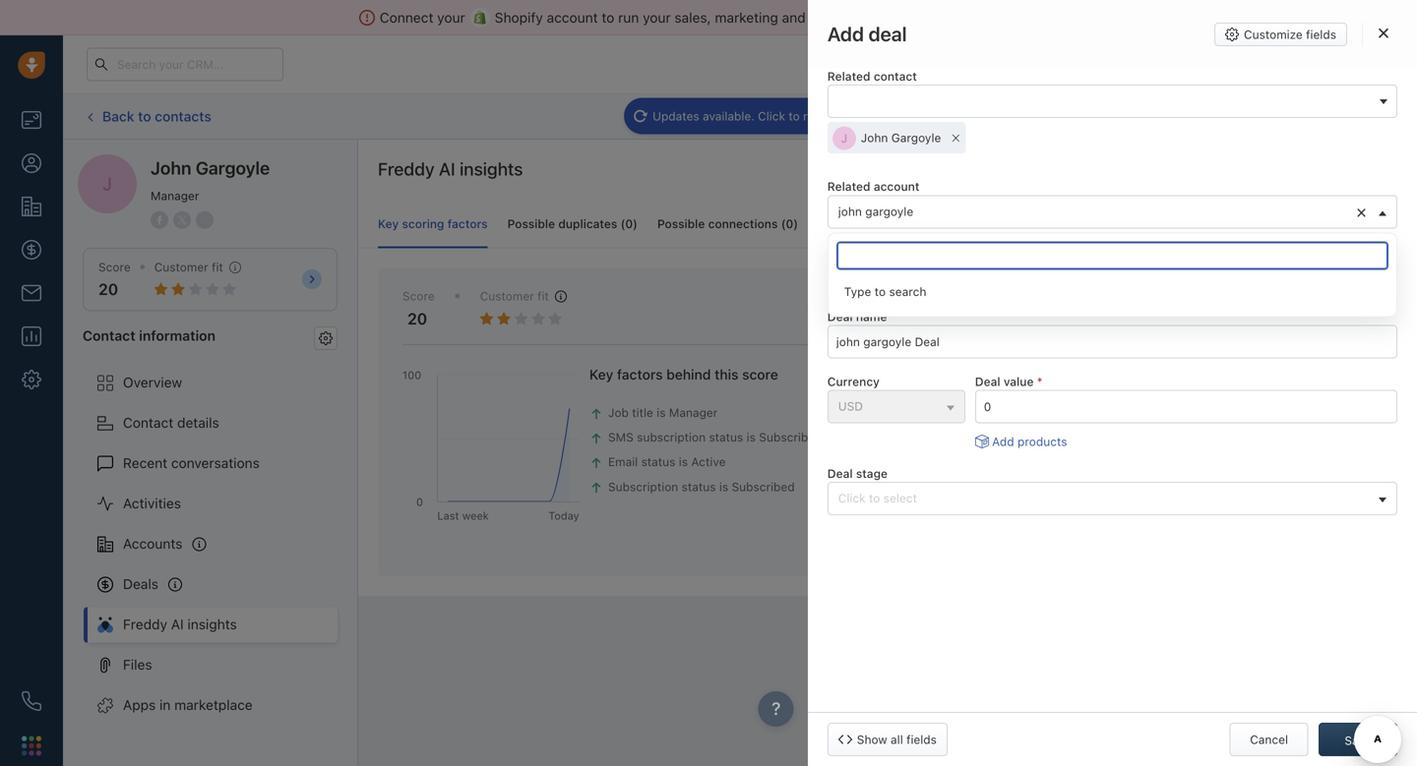 Task type: locate. For each thing, give the bounding box(es) containing it.
in left 21
[[968, 58, 977, 70]]

1 horizontal spatial ×
[[1356, 201, 1367, 222]]

score 20 up contact information
[[98, 260, 131, 299]]

add deal dialog
[[808, 0, 1417, 767]]

1 possible from the left
[[507, 217, 555, 231]]

(0)
[[621, 217, 638, 231], [781, 217, 798, 231]]

1 vertical spatial account
[[874, 180, 920, 194]]

0 vertical spatial freddy ai insights
[[378, 158, 523, 180]]

subscribed down score
[[759, 431, 822, 444]]

account up gargoyle
[[874, 180, 920, 194]]

customer fit up information on the left top of the page
[[154, 260, 223, 274]]

to inside option
[[875, 285, 886, 298]]

factors right scoring
[[448, 217, 488, 231]]

explore plans link
[[1045, 52, 1143, 76]]

0 horizontal spatial possible
[[507, 217, 555, 231]]

j
[[841, 131, 847, 145]]

1 vertical spatial 20
[[407, 309, 427, 328]]

1 vertical spatial click
[[838, 270, 866, 283]]

2 select from the top
[[883, 492, 917, 505]]

related account
[[827, 180, 920, 194]]

1 vertical spatial key
[[589, 366, 613, 383]]

john gargoyle needs nurturing.
[[966, 401, 1142, 415]]

0 vertical spatial 20
[[98, 280, 118, 299]]

email button
[[648, 100, 718, 133]]

sequence
[[1068, 468, 1122, 482]]

0 horizontal spatial 20
[[98, 280, 118, 299]]

0 vertical spatial john
[[861, 131, 888, 145]]

the
[[896, 9, 916, 26]]

1 vertical spatial *
[[1037, 375, 1043, 389]]

0 vertical spatial freddy
[[378, 158, 435, 180]]

1 vertical spatial insights
[[1059, 366, 1110, 383]]

john
[[838, 204, 862, 218]]

1 horizontal spatial (0)
[[781, 217, 798, 231]]

0 vertical spatial ai
[[439, 158, 455, 180]]

ai up "apps in marketplace"
[[171, 617, 184, 633]]

0 vertical spatial gargoyle
[[891, 131, 941, 145]]

0 horizontal spatial ai
[[171, 617, 184, 633]]

account inside 'add deal' dialog
[[874, 180, 920, 194]]

gargoyle for continue to engage with them.
[[997, 401, 1047, 415]]

sms inside button
[[861, 110, 887, 124]]

1 horizontal spatial john gargoyle
[[861, 131, 941, 145]]

deal left type
[[827, 245, 853, 259]]

click to select button
[[827, 260, 1397, 294], [827, 482, 1397, 516]]

john for continue to engage with them.
[[966, 401, 994, 415]]

0 horizontal spatial freddy
[[123, 617, 167, 633]]

select down stage
[[883, 492, 917, 505]]

(0) right the connections
[[781, 217, 798, 231]]

john gargoyle
[[838, 204, 913, 218]]

1 horizontal spatial score
[[402, 289, 435, 303]]

0 vertical spatial click to select button
[[827, 260, 1397, 294]]

john right j
[[861, 131, 888, 145]]

run
[[618, 9, 639, 26]]

1 vertical spatial manager
[[669, 406, 718, 420]]

your right connect
[[437, 9, 465, 26]]

make
[[1257, 468, 1287, 482]]

recent conversations
[[123, 455, 260, 471]]

0 horizontal spatial key
[[378, 217, 399, 231]]

1 vertical spatial gargoyle
[[196, 157, 270, 179]]

×
[[951, 128, 961, 146], [1356, 201, 1367, 222]]

1 horizontal spatial gargoyle
[[891, 131, 941, 145]]

activities
[[123, 496, 181, 512]]

1 horizontal spatial *
[[1037, 375, 1043, 389]]

john
[[861, 131, 888, 145], [151, 157, 191, 179], [966, 401, 994, 415]]

manager
[[151, 189, 199, 203], [669, 406, 718, 420]]

fields right customize
[[1306, 28, 1336, 41]]

make call
[[1257, 468, 1309, 482]]

0 horizontal spatial ×
[[951, 128, 961, 146]]

to up type to search
[[869, 270, 880, 283]]

to inside button
[[1021, 468, 1033, 482]]

add down add products link
[[996, 468, 1018, 482]]

2 click to select button from the top
[[827, 482, 1397, 516]]

add for add products
[[992, 435, 1014, 449]]

insights up key scoring factors in the top of the page
[[460, 158, 523, 180]]

deal
[[827, 245, 853, 259], [827, 310, 853, 324], [975, 375, 1000, 389], [827, 467, 853, 481]]

send email image
[[1233, 58, 1247, 71]]

is down active
[[719, 480, 728, 494]]

0 horizontal spatial customer
[[154, 260, 208, 274]]

key scoring factors link
[[378, 199, 488, 249]]

customer fit down possible duplicates (0) link
[[480, 289, 549, 303]]

2 horizontal spatial freddy
[[993, 366, 1038, 383]]

john gargoyle down task
[[861, 131, 941, 145]]

1 click to select from the top
[[838, 270, 917, 283]]

name
[[856, 310, 887, 324]]

contact
[[83, 327, 135, 344], [123, 415, 173, 431]]

task button
[[907, 100, 973, 133]]

call
[[1290, 468, 1309, 482]]

2 (0) from the left
[[781, 217, 798, 231]]

value
[[1004, 375, 1034, 389]]

1 vertical spatial customer fit
[[480, 289, 549, 303]]

2 related from the top
[[827, 180, 870, 194]]

sms down job
[[608, 431, 634, 444]]

insights up needs
[[1059, 366, 1110, 383]]

manager up sms subscription status is subscribed
[[669, 406, 718, 420]]

customer down possible duplicates (0) link
[[480, 289, 534, 303]]

0 horizontal spatial your
[[437, 9, 465, 26]]

phone image
[[22, 692, 41, 711]]

customize fields button
[[1214, 23, 1347, 46]]

1 horizontal spatial customer
[[480, 289, 534, 303]]

sales activities button
[[1078, 100, 1230, 133], [1078, 100, 1221, 133]]

add left 'deal' on the right of page
[[1260, 110, 1282, 123]]

connect
[[380, 9, 433, 26]]

20 button
[[98, 280, 118, 299]]

to left sales
[[1021, 468, 1033, 482]]

factors up title
[[617, 366, 663, 383]]

1 vertical spatial subscribed
[[732, 480, 795, 494]]

deal value *
[[975, 375, 1043, 389]]

sms down related contact
[[861, 110, 887, 124]]

key for key scoring factors
[[378, 217, 399, 231]]

0 horizontal spatial score 20
[[98, 260, 131, 299]]

subscription
[[608, 480, 678, 494]]

ai right the value
[[1042, 366, 1055, 383]]

0 horizontal spatial fields
[[906, 733, 937, 747]]

select up search
[[883, 270, 917, 283]]

status up active
[[709, 431, 743, 444]]

20 down scoring
[[407, 309, 427, 328]]

(0) inside possible connections (0) link
[[781, 217, 798, 231]]

1 vertical spatial customer
[[480, 289, 534, 303]]

possible connections (0)
[[657, 217, 798, 231]]

0 vertical spatial select
[[883, 270, 917, 283]]

0 vertical spatial related
[[827, 69, 870, 83]]

customer up information on the left top of the page
[[154, 260, 208, 274]]

1 horizontal spatial fields
[[1306, 28, 1336, 41]]

2 horizontal spatial john
[[966, 401, 994, 415]]

possible connections (0) link
[[657, 199, 798, 249]]

2 vertical spatial gargoyle
[[997, 401, 1047, 415]]

* right name
[[890, 310, 896, 324]]

contact down '20' "button"
[[83, 327, 135, 344]]

freddy up scoring
[[378, 158, 435, 180]]

0 vertical spatial insights
[[460, 158, 523, 180]]

freddy ai insights down the deals
[[123, 617, 237, 633]]

1 vertical spatial sms
[[608, 431, 634, 444]]

(0) right duplicates
[[621, 217, 638, 231]]

refresh.
[[803, 109, 846, 123]]

possible duplicates (0) link
[[507, 199, 638, 249]]

your right run
[[643, 9, 671, 26]]

0 vertical spatial account
[[547, 9, 598, 26]]

account right 'shopify'
[[547, 9, 598, 26]]

2 click to select from the top
[[838, 492, 917, 505]]

in right apps
[[159, 697, 171, 714]]

1 vertical spatial ai
[[1042, 366, 1055, 383]]

None search field
[[827, 85, 1397, 118]]

subscribed down sms subscription status is subscribed
[[732, 480, 795, 494]]

possible left duplicates
[[507, 217, 555, 231]]

click to select up type to search
[[838, 270, 917, 283]]

0 vertical spatial customer
[[154, 260, 208, 274]]

2 vertical spatial click
[[838, 492, 866, 505]]

(0) inside possible duplicates (0) link
[[621, 217, 638, 231]]

gargoyle for manager
[[196, 157, 270, 179]]

manager down "contacts"
[[151, 189, 199, 203]]

marketing
[[715, 9, 778, 26]]

2 vertical spatial status
[[682, 480, 716, 494]]

0 vertical spatial customer fit
[[154, 260, 223, 274]]

related down add
[[827, 69, 870, 83]]

deals
[[123, 576, 158, 592]]

0 vertical spatial add
[[1260, 110, 1282, 123]]

explore plans
[[1056, 57, 1133, 71]]

add for add to sales sequence
[[996, 468, 1018, 482]]

1 vertical spatial score
[[402, 289, 435, 303]]

select
[[883, 270, 917, 283], [883, 492, 917, 505]]

phone element
[[12, 682, 51, 721]]

call link
[[728, 100, 789, 133]]

score down scoring
[[402, 289, 435, 303]]

send email
[[1167, 468, 1228, 482]]

updates
[[653, 109, 699, 123]]

to left run
[[602, 9, 614, 26]]

score up '20' "button"
[[98, 260, 131, 274]]

0 vertical spatial manager
[[151, 189, 199, 203]]

deal
[[1285, 110, 1309, 123]]

gargoyle down "contacts"
[[196, 157, 270, 179]]

1 select from the top
[[883, 270, 917, 283]]

fields right "all"
[[906, 733, 937, 747]]

1 vertical spatial status
[[641, 455, 676, 469]]

click to select for type
[[838, 270, 917, 283]]

1 vertical spatial email
[[608, 455, 638, 469]]

related contact
[[827, 69, 917, 83]]

insights
[[460, 158, 523, 180], [1059, 366, 1110, 383], [187, 617, 237, 633]]

subscribed
[[759, 431, 822, 444], [732, 480, 795, 494]]

related up john at the right top of page
[[827, 180, 870, 194]]

ends
[[940, 58, 965, 70]]

0 vertical spatial click
[[758, 109, 785, 123]]

in
[[968, 58, 977, 70], [159, 697, 171, 714]]

freddy ai insights up key scoring factors in the top of the page
[[378, 158, 523, 180]]

0 horizontal spatial gargoyle
[[196, 157, 270, 179]]

job title is manager
[[608, 406, 718, 420]]

add left products
[[992, 435, 1014, 449]]

is right title
[[657, 406, 666, 420]]

to right call
[[789, 109, 800, 123]]

possible left the connections
[[657, 217, 705, 231]]

1 vertical spatial click to select
[[838, 492, 917, 505]]

0 horizontal spatial score
[[98, 260, 131, 274]]

1 vertical spatial factors
[[617, 366, 663, 383]]

1 horizontal spatial fit
[[537, 289, 549, 303]]

click to select button for type
[[827, 260, 1397, 294]]

back to contacts link
[[83, 101, 212, 132]]

1 horizontal spatial sms
[[861, 110, 887, 124]]

possible duplicates (0)
[[507, 217, 638, 231]]

call
[[758, 110, 779, 124]]

mng settings image
[[319, 331, 333, 345]]

key for key factors behind this score
[[589, 366, 613, 383]]

account for related
[[874, 180, 920, 194]]

0 horizontal spatial in
[[159, 697, 171, 714]]

Enter value number field
[[975, 390, 1397, 424]]

account
[[547, 9, 598, 26], [874, 180, 920, 194]]

fit up information on the left top of the page
[[212, 260, 223, 274]]

insights up marketplace on the left
[[187, 617, 237, 633]]

john down "contacts"
[[151, 157, 191, 179]]

add products
[[992, 435, 1067, 449]]

to right type on the right top
[[875, 285, 886, 298]]

status down subscription
[[641, 455, 676, 469]]

freddy up john gargoyle needs nurturing.
[[993, 366, 1038, 383]]

1 vertical spatial contact
[[123, 415, 173, 431]]

updates available. click to refresh.
[[653, 109, 846, 123]]

deal left the value
[[975, 375, 1000, 389]]

1 horizontal spatial in
[[968, 58, 977, 70]]

click to select button up "start typing..." text box
[[827, 260, 1397, 294]]

freddy down the deals
[[123, 617, 167, 633]]

1 (0) from the left
[[621, 217, 638, 231]]

from
[[863, 9, 892, 26]]

1 vertical spatial freddy
[[993, 366, 1038, 383]]

possible for possible duplicates (0)
[[507, 217, 555, 231]]

deal for deal stage
[[827, 467, 853, 481]]

key up job
[[589, 366, 613, 383]]

1 vertical spatial related
[[827, 180, 870, 194]]

1 vertical spatial add
[[992, 435, 1014, 449]]

deal down type on the right top
[[827, 310, 853, 324]]

1 vertical spatial select
[[883, 492, 917, 505]]

0 vertical spatial contact
[[83, 327, 135, 344]]

1 horizontal spatial email
[[678, 110, 708, 124]]

none search field inside 'add deal' dialog
[[827, 85, 1397, 118]]

1 vertical spatial fit
[[537, 289, 549, 303]]

customer
[[154, 260, 208, 274], [480, 289, 534, 303]]

days
[[995, 58, 1019, 70]]

email inside email button
[[678, 110, 708, 124]]

0 vertical spatial score
[[98, 260, 131, 274]]

1 vertical spatial click to select button
[[827, 482, 1397, 516]]

available.
[[703, 109, 755, 123]]

email for email status is active
[[608, 455, 638, 469]]

0 vertical spatial status
[[709, 431, 743, 444]]

0 horizontal spatial freddy ai insights
[[123, 617, 237, 633]]

freddy ai insights up john gargoyle needs nurturing.
[[993, 366, 1110, 383]]

key left scoring
[[378, 217, 399, 231]]

0 horizontal spatial factors
[[448, 217, 488, 231]]

deal
[[869, 22, 907, 45]]

score 20
[[98, 260, 131, 299], [402, 289, 435, 328]]

sales activities
[[1108, 110, 1191, 123]]

active
[[691, 455, 726, 469]]

None search field
[[836, 241, 1389, 270]]

type to search
[[844, 285, 926, 298]]

customer fit
[[154, 260, 223, 274], [480, 289, 549, 303]]

stage
[[856, 467, 888, 481]]

email
[[678, 110, 708, 124], [608, 455, 638, 469]]

ai up key scoring factors in the top of the page
[[439, 158, 455, 180]]

1 click to select button from the top
[[827, 260, 1397, 294]]

ai
[[439, 158, 455, 180], [1042, 366, 1055, 383], [171, 617, 184, 633]]

john up continue
[[966, 401, 994, 415]]

sms
[[861, 110, 887, 124], [608, 431, 634, 444]]

click
[[758, 109, 785, 123], [838, 270, 866, 283], [838, 492, 866, 505]]

key
[[378, 217, 399, 231], [589, 366, 613, 383]]

fit down possible duplicates (0)
[[537, 289, 549, 303]]

* right the value
[[1037, 375, 1043, 389]]

john gargoyle down "contacts"
[[151, 157, 270, 179]]

1 horizontal spatial your
[[643, 9, 671, 26]]

fit
[[212, 260, 223, 274], [537, 289, 549, 303]]

deal left stage
[[827, 467, 853, 481]]

click to select button down sequence
[[827, 482, 1397, 516]]

1 horizontal spatial account
[[874, 180, 920, 194]]

1 vertical spatial john
[[151, 157, 191, 179]]

click to select down stage
[[838, 492, 917, 505]]

is
[[657, 406, 666, 420], [747, 431, 756, 444], [679, 455, 688, 469], [719, 480, 728, 494]]

0 horizontal spatial *
[[890, 310, 896, 324]]

add inside dialog
[[992, 435, 1014, 449]]

status down active
[[682, 480, 716, 494]]

2 horizontal spatial ai
[[1042, 366, 1055, 383]]

score 20 down scoring
[[402, 289, 435, 328]]

related for related contact
[[827, 69, 870, 83]]

1 related from the top
[[827, 69, 870, 83]]

2 possible from the left
[[657, 217, 705, 231]]

john gargoyle inside 'add deal' dialog
[[861, 131, 941, 145]]

2 vertical spatial john
[[966, 401, 994, 415]]

gargoyle down the value
[[997, 401, 1047, 415]]

0 horizontal spatial insights
[[187, 617, 237, 633]]

contact up recent
[[123, 415, 173, 431]]

20 up contact information
[[98, 280, 118, 299]]

0 vertical spatial email
[[678, 110, 708, 124]]

1 horizontal spatial 20
[[407, 309, 427, 328]]

1 horizontal spatial john
[[861, 131, 888, 145]]

is left active
[[679, 455, 688, 469]]

marketplace
[[174, 697, 253, 714]]

2 horizontal spatial gargoyle
[[997, 401, 1047, 415]]

1 horizontal spatial key
[[589, 366, 613, 383]]

0 horizontal spatial john
[[151, 157, 191, 179]]

gargoyle down task
[[891, 131, 941, 145]]



Task type: describe. For each thing, give the bounding box(es) containing it.
customize fields
[[1244, 28, 1336, 41]]

0 vertical spatial subscribed
[[759, 431, 822, 444]]

status for subscription status is subscribed
[[682, 480, 716, 494]]

type to search option
[[836, 275, 1389, 308]]

to down stage
[[869, 492, 880, 505]]

1 horizontal spatial freddy ai insights
[[378, 158, 523, 180]]

is for active
[[679, 455, 688, 469]]

is down score
[[747, 431, 756, 444]]

1 horizontal spatial score 20
[[402, 289, 435, 328]]

shopify
[[495, 9, 543, 26]]

2 your from the left
[[643, 9, 671, 26]]

click for deal stage
[[838, 492, 866, 505]]

add deal
[[1260, 110, 1309, 123]]

job
[[608, 406, 629, 420]]

2 vertical spatial freddy ai insights
[[123, 617, 237, 633]]

2 vertical spatial insights
[[187, 617, 237, 633]]

1 horizontal spatial ai
[[439, 158, 455, 180]]

save
[[1345, 734, 1371, 748]]

conversations
[[171, 455, 260, 471]]

type
[[856, 245, 881, 259]]

contacts
[[155, 108, 211, 124]]

email for email
[[678, 110, 708, 124]]

apps in marketplace
[[123, 697, 253, 714]]

to right back
[[138, 108, 151, 124]]

sms subscription status is subscribed
[[608, 431, 822, 444]]

account for shopify
[[547, 9, 598, 26]]

freshworks switcher image
[[22, 736, 41, 756]]

updates available. click to refresh. link
[[624, 98, 856, 134]]

key factors behind this score
[[589, 366, 778, 383]]

connect your
[[380, 9, 465, 26]]

search
[[889, 285, 926, 298]]

to left engage
[[1020, 428, 1031, 442]]

0 horizontal spatial john gargoyle
[[151, 157, 270, 179]]

activities
[[1141, 110, 1191, 123]]

Search your CRM... text field
[[87, 48, 283, 81]]

none search field inside 'add deal' dialog
[[836, 241, 1389, 270]]

related for related account
[[827, 180, 870, 194]]

* for deal value *
[[1037, 375, 1043, 389]]

currency
[[827, 375, 880, 389]]

john inside 'add deal' dialog
[[861, 131, 888, 145]]

possible for possible connections (0)
[[657, 217, 705, 231]]

show all fields button
[[827, 723, 948, 757]]

your
[[890, 58, 914, 70]]

contact information
[[83, 327, 216, 344]]

is for subscribed
[[719, 480, 728, 494]]

deal for deal value *
[[975, 375, 1000, 389]]

what's new image
[[1276, 57, 1290, 70]]

select for deal type
[[883, 270, 917, 283]]

add deal button
[[1230, 100, 1319, 133]]

all
[[891, 733, 903, 747]]

deal stage
[[827, 467, 888, 481]]

1 horizontal spatial factors
[[617, 366, 663, 383]]

with
[[1079, 428, 1102, 442]]

1 horizontal spatial insights
[[460, 158, 523, 180]]

show
[[857, 733, 887, 747]]

sms for sms subscription status is subscribed
[[608, 431, 634, 444]]

21
[[980, 58, 992, 70]]

task
[[937, 110, 962, 124]]

1 vertical spatial freddy ai insights
[[993, 366, 1110, 383]]

them.
[[1106, 428, 1137, 442]]

accounts
[[123, 536, 182, 552]]

1 horizontal spatial freddy
[[378, 158, 435, 180]]

0 vertical spatial in
[[968, 58, 977, 70]]

0 horizontal spatial fit
[[212, 260, 223, 274]]

plans
[[1102, 57, 1133, 71]]

add products link
[[975, 434, 1067, 451]]

1 horizontal spatial manager
[[669, 406, 718, 420]]

make call button
[[1244, 458, 1323, 492]]

2 vertical spatial freddy
[[123, 617, 167, 633]]

continue to engage with them.
[[966, 428, 1137, 442]]

cancel button
[[1230, 723, 1308, 757]]

sms for sms
[[861, 110, 887, 124]]

score
[[742, 366, 778, 383]]

products
[[1018, 435, 1067, 449]]

click to select for stage
[[838, 492, 917, 505]]

deal for deal name *
[[827, 310, 853, 324]]

* for deal name *
[[890, 310, 896, 324]]

select for deal stage
[[883, 492, 917, 505]]

click for deal type
[[838, 270, 866, 283]]

deal for deal type
[[827, 245, 853, 259]]

0 vertical spatial fields
[[1306, 28, 1336, 41]]

status for email status is active
[[641, 455, 676, 469]]

needs
[[1050, 401, 1084, 415]]

contact for contact details
[[123, 415, 173, 431]]

add for add deal
[[1260, 110, 1282, 123]]

trial
[[917, 58, 937, 70]]

2 vertical spatial ai
[[171, 617, 184, 633]]

meeting
[[1013, 110, 1058, 124]]

nurturing.
[[1087, 401, 1142, 415]]

continue
[[966, 428, 1017, 442]]

behind
[[666, 366, 711, 383]]

0 horizontal spatial manager
[[151, 189, 199, 203]]

1 vertical spatial ×
[[1356, 201, 1367, 222]]

duplicates
[[558, 217, 617, 231]]

cancel
[[1250, 733, 1288, 747]]

contact for contact information
[[83, 327, 135, 344]]

click to select button for stage
[[827, 482, 1397, 516]]

0 horizontal spatial customer fit
[[154, 260, 223, 274]]

1 your from the left
[[437, 9, 465, 26]]

click inside updates available. click to refresh. 'link'
[[758, 109, 785, 123]]

add deal
[[827, 22, 907, 45]]

john for manager
[[151, 157, 191, 179]]

make call link
[[1244, 458, 1323, 501]]

deal name *
[[827, 310, 896, 324]]

sales,
[[675, 9, 711, 26]]

sales
[[1036, 468, 1065, 482]]

apps
[[123, 697, 156, 714]]

is for manager
[[657, 406, 666, 420]]

sms button
[[832, 100, 898, 133]]

close image
[[1379, 28, 1389, 39]]

key scoring factors
[[378, 217, 488, 231]]

deal type
[[827, 245, 881, 259]]

contact
[[874, 69, 917, 83]]

× inside button
[[951, 128, 961, 146]]

usd
[[838, 400, 863, 414]]

shopify account to run your sales, marketing and support from the crm.
[[495, 9, 955, 26]]

2 horizontal spatial insights
[[1059, 366, 1110, 383]]

this
[[715, 366, 739, 383]]

contact details
[[123, 415, 219, 431]]

send email button
[[1138, 458, 1239, 492]]

explore
[[1056, 57, 1099, 71]]

send
[[1167, 468, 1196, 482]]

type
[[844, 285, 871, 298]]

1 vertical spatial in
[[159, 697, 171, 714]]

back
[[102, 108, 134, 124]]

1 horizontal spatial customer fit
[[480, 289, 549, 303]]

(0) for possible connections (0)
[[781, 217, 798, 231]]

recent
[[123, 455, 167, 471]]

× button
[[946, 123, 966, 155]]

meeting button
[[983, 100, 1068, 133]]

(0) for possible duplicates (0)
[[621, 217, 638, 231]]

gargoyle inside 'add deal' dialog
[[891, 131, 941, 145]]

and
[[782, 9, 806, 26]]

save button
[[1319, 723, 1397, 757]]

subscription status is subscribed
[[608, 480, 795, 494]]

add
[[827, 22, 864, 45]]

Start typing... text field
[[827, 325, 1397, 359]]

crm.
[[920, 9, 955, 26]]



Task type: vqa. For each thing, say whether or not it's contained in the screenshot.
top the Sam Green
no



